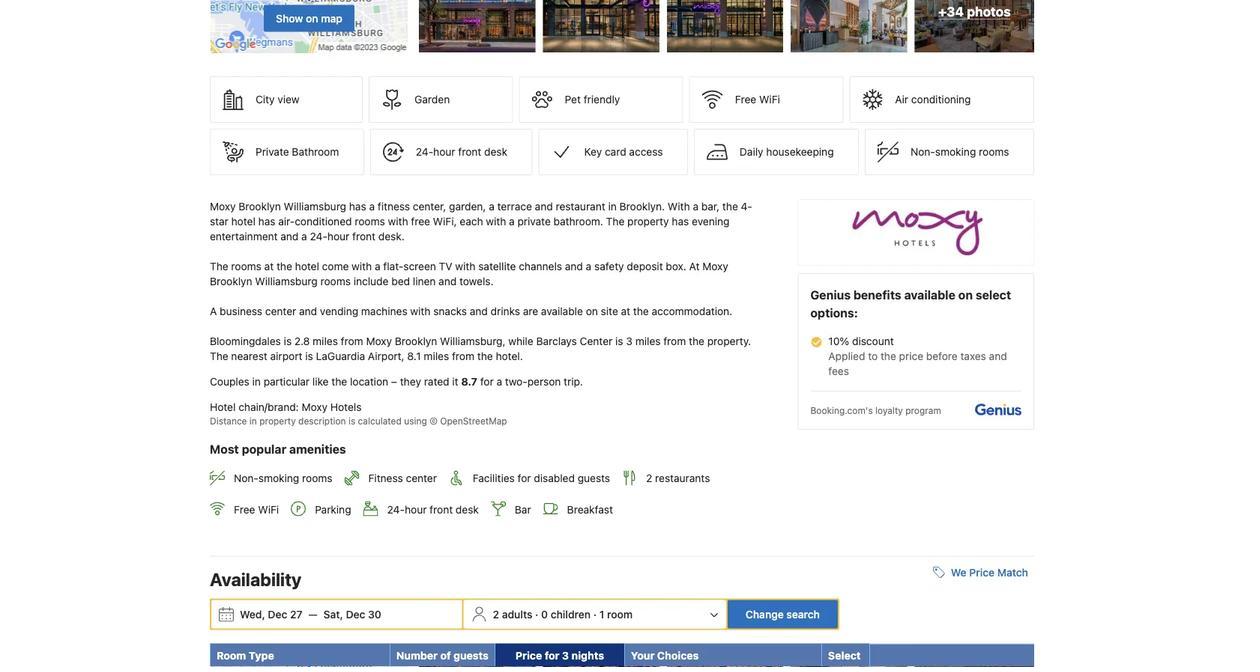 Task type: locate. For each thing, give the bounding box(es) containing it.
0 horizontal spatial wifi
[[258, 503, 279, 516]]

dec left 27 on the left bottom of page
[[268, 608, 287, 621]]

0 vertical spatial desk
[[484, 146, 507, 158]]

in down chain/brand:
[[249, 416, 257, 427]]

0 vertical spatial center
[[265, 305, 296, 318]]

0 horizontal spatial desk
[[456, 503, 479, 516]]

24-hour front desk inside button
[[416, 146, 507, 158]]

2 vertical spatial for
[[545, 650, 559, 662]]

on left select
[[958, 288, 973, 302]]

1 vertical spatial desk
[[456, 503, 479, 516]]

housekeeping
[[766, 146, 834, 158]]

airport,
[[368, 350, 404, 363]]

rooms down "air conditioning" button
[[979, 146, 1009, 158]]

popular
[[242, 442, 286, 457]]

hour down the conditioned
[[327, 231, 349, 243]]

2 left 'adults'
[[493, 608, 499, 621]]

is
[[284, 335, 292, 348], [615, 335, 623, 348], [305, 350, 313, 363], [348, 416, 355, 427]]

moxy brooklyn williamsburg has a fitness center, garden, a terrace and restaurant in brooklyn. with a bar, the 4- star hotel has air-conditioned rooms with free wifi, each with a private bathroom. the property has evening entertainment and a 24-hour front desk. the rooms at the hotel come with a flat-screen tv with satellite channels and a safety deposit box. at moxy brooklyn williamsburg rooms include bed linen and towels. a business center and vending machines with snacks and drinks are available on site at the accommodation. bloomingdales is 2.8 miles from moxy brooklyn williamsburg, while barclays center is 3 miles from the property. the nearest airport is laguardia airport, 8.1 miles from the hotel.
[[210, 201, 754, 363]]

0 horizontal spatial property
[[259, 416, 296, 427]]

property.
[[707, 335, 751, 348]]

has down with
[[672, 216, 689, 228]]

wed, dec 27 — sat, dec 30
[[240, 608, 381, 621]]

–
[[391, 376, 397, 388]]

1 horizontal spatial wifi
[[759, 93, 780, 106]]

conditioning
[[911, 93, 971, 106]]

0 vertical spatial available
[[904, 288, 955, 302]]

miles up laguardia
[[313, 335, 338, 348]]

private
[[517, 216, 551, 228]]

2 vertical spatial hour
[[405, 503, 427, 516]]

photos
[[967, 3, 1011, 19]]

0 horizontal spatial dec
[[268, 608, 287, 621]]

brooklyn up air-
[[239, 201, 281, 213]]

nearest
[[231, 350, 267, 363]]

hotel
[[210, 401, 236, 414]]

1 vertical spatial 2
[[493, 608, 499, 621]]

wed,
[[240, 608, 265, 621]]

property down brooklyn.
[[627, 216, 669, 228]]

1 horizontal spatial smoking
[[935, 146, 976, 158]]

2 horizontal spatial from
[[663, 335, 686, 348]]

a left two-
[[496, 376, 502, 388]]

and
[[535, 201, 553, 213], [281, 231, 299, 243], [565, 261, 583, 273], [439, 276, 457, 288], [299, 305, 317, 318], [470, 305, 488, 318], [989, 350, 1007, 363]]

0 horizontal spatial has
[[258, 216, 275, 228]]

on left site on the top left of the page
[[586, 305, 598, 318]]

0 horizontal spatial 24-
[[310, 231, 327, 243]]

brooklyn up '8.1'
[[395, 335, 437, 348]]

rooms
[[828, 665, 863, 668]]

2 horizontal spatial hour
[[433, 146, 455, 158]]

brooklyn up business
[[210, 276, 252, 288]]

from down williamsburg,
[[452, 350, 474, 363]]

entertainment
[[210, 231, 278, 243]]

and down the tv on the top
[[439, 276, 457, 288]]

0 vertical spatial non-
[[911, 146, 935, 158]]

sat, dec 30 button
[[317, 601, 387, 628]]

smoking down "air conditioning" button
[[935, 146, 976, 158]]

24-hour front desk up garden,
[[416, 146, 507, 158]]

0 horizontal spatial front
[[352, 231, 376, 243]]

bathroom.
[[554, 216, 603, 228]]

the right to
[[881, 350, 896, 363]]

we
[[951, 566, 966, 579]]

1 vertical spatial center
[[406, 473, 437, 485]]

non- down popular
[[234, 473, 258, 485]]

1 horizontal spatial available
[[904, 288, 955, 302]]

guests up breakfast
[[578, 473, 610, 485]]

available inside genius benefits available on select options:
[[904, 288, 955, 302]]

show on map button
[[210, 0, 408, 54], [264, 5, 354, 32]]

with down fitness
[[388, 216, 408, 228]]

3 left the nights
[[562, 650, 569, 662]]

non-smoking rooms
[[911, 146, 1009, 158], [234, 473, 332, 485]]

1 vertical spatial hour
[[327, 231, 349, 243]]

rooms up desk.
[[355, 216, 385, 228]]

0 vertical spatial hour
[[433, 146, 455, 158]]

1 vertical spatial smoking
[[258, 473, 299, 485]]

is inside hotel chain/brand: moxy hotels distance in property description is calculated using © openstreetmap
[[348, 416, 355, 427]]

is down 2.8
[[305, 350, 313, 363]]

1 horizontal spatial free wifi
[[735, 93, 780, 106]]

has left fitness
[[349, 201, 366, 213]]

0 vertical spatial at
[[264, 261, 274, 273]]

miles right '8.1'
[[424, 350, 449, 363]]

non-smoking rooms inside button
[[911, 146, 1009, 158]]

the down 'accommodation.'
[[689, 335, 704, 348]]

0 horizontal spatial on
[[306, 12, 318, 24]]

with left the snacks
[[410, 305, 430, 318]]

daily
[[740, 146, 763, 158]]

key card access
[[584, 146, 663, 158]]

wifi down popular
[[258, 503, 279, 516]]

williamsburg up business
[[255, 276, 318, 288]]

—
[[308, 608, 317, 621]]

hotel left come
[[295, 261, 319, 273]]

2 left restaurants
[[646, 473, 652, 485]]

at down entertainment at the top left of page
[[264, 261, 274, 273]]

moxy up description
[[302, 401, 327, 414]]

disabled
[[534, 473, 575, 485]]

rooms
[[979, 146, 1009, 158], [355, 216, 385, 228], [231, 261, 261, 273], [320, 276, 351, 288], [302, 473, 332, 485]]

1 horizontal spatial miles
[[424, 350, 449, 363]]

while
[[508, 335, 533, 348]]

1 horizontal spatial non-smoking rooms
[[911, 146, 1009, 158]]

number
[[396, 650, 438, 662]]

hour inside moxy brooklyn williamsburg has a fitness center, garden, a terrace and restaurant in brooklyn. with a bar, the 4- star hotel has air-conditioned rooms with free wifi, each with a private bathroom. the property has evening entertainment and a 24-hour front desk. the rooms at the hotel come with a flat-screen tv with satellite channels and a safety deposit box. at moxy brooklyn williamsburg rooms include bed linen and towels. a business center and vending machines with snacks and drinks are available on site at the accommodation. bloomingdales is 2.8 miles from moxy brooklyn williamsburg, while barclays center is 3 miles from the property. the nearest airport is laguardia airport, 8.1 miles from the hotel.
[[327, 231, 349, 243]]

1 horizontal spatial 3
[[626, 335, 632, 348]]

0 horizontal spatial free wifi
[[234, 503, 279, 516]]

· left 1
[[593, 608, 597, 621]]

available
[[904, 288, 955, 302], [541, 305, 583, 318]]

guests right of
[[453, 650, 489, 662]]

©
[[430, 416, 438, 427]]

1 horizontal spatial ·
[[593, 608, 597, 621]]

a left bar,
[[693, 201, 698, 213]]

rooms down amenities
[[302, 473, 332, 485]]

desk down facilities
[[456, 503, 479, 516]]

1 vertical spatial property
[[259, 416, 296, 427]]

satellite
[[478, 261, 516, 273]]

the
[[722, 201, 738, 213], [276, 261, 292, 273], [633, 305, 649, 318], [689, 335, 704, 348], [477, 350, 493, 363], [881, 350, 896, 363], [331, 376, 347, 388]]

0 horizontal spatial miles
[[313, 335, 338, 348]]

desk up terrace
[[484, 146, 507, 158]]

2 restaurants
[[646, 473, 710, 485]]

2 adults · 0 children · 1 room
[[493, 608, 633, 621]]

24-hour front desk down fitness center
[[387, 503, 479, 516]]

particular
[[264, 376, 310, 388]]

1 vertical spatial 24-
[[310, 231, 327, 243]]

0 horizontal spatial ·
[[535, 608, 538, 621]]

front left desk.
[[352, 231, 376, 243]]

1 vertical spatial non-smoking rooms
[[234, 473, 332, 485]]

0 horizontal spatial free
[[234, 503, 255, 516]]

24- down the conditioned
[[310, 231, 327, 243]]

price down 'adults'
[[515, 650, 542, 662]]

1 vertical spatial 3
[[562, 650, 569, 662]]

1 horizontal spatial for
[[518, 473, 531, 485]]

bar,
[[701, 201, 720, 213]]

1 horizontal spatial property
[[627, 216, 669, 228]]

0 vertical spatial hotel
[[231, 216, 255, 228]]

available up barclays
[[541, 305, 583, 318]]

1 horizontal spatial guests
[[578, 473, 610, 485]]

1 horizontal spatial dec
[[346, 608, 365, 621]]

and up 2.8
[[299, 305, 317, 318]]

free wifi up daily
[[735, 93, 780, 106]]

show on map
[[276, 12, 342, 24]]

available inside moxy brooklyn williamsburg has a fitness center, garden, a terrace and restaurant in brooklyn. with a bar, the 4- star hotel has air-conditioned rooms with free wifi, each with a private bathroom. the property has evening entertainment and a 24-hour front desk. the rooms at the hotel come with a flat-screen tv with satellite channels and a safety deposit box. at moxy brooklyn williamsburg rooms include bed linen and towels. a business center and vending machines with snacks and drinks are available on site at the accommodation. bloomingdales is 2.8 miles from moxy brooklyn williamsburg, while barclays center is 3 miles from the property. the nearest airport is laguardia airport, 8.1 miles from the hotel.
[[541, 305, 583, 318]]

0 horizontal spatial available
[[541, 305, 583, 318]]

2 horizontal spatial front
[[458, 146, 481, 158]]

children
[[551, 608, 591, 621]]

smoking down most popular amenities
[[258, 473, 299, 485]]

3
[[626, 335, 632, 348], [562, 650, 569, 662]]

air conditioning button
[[849, 77, 1034, 123]]

1 horizontal spatial center
[[406, 473, 437, 485]]

0 vertical spatial the
[[606, 216, 625, 228]]

moxy up star
[[210, 201, 236, 213]]

is right center
[[615, 335, 623, 348]]

property inside moxy brooklyn williamsburg has a fitness center, garden, a terrace and restaurant in brooklyn. with a bar, the 4- star hotel has air-conditioned rooms with free wifi, each with a private bathroom. the property has evening entertainment and a 24-hour front desk. the rooms at the hotel come with a flat-screen tv with satellite channels and a safety deposit box. at moxy brooklyn williamsburg rooms include bed linen and towels. a business center and vending machines with snacks and drinks are available on site at the accommodation. bloomingdales is 2.8 miles from moxy brooklyn williamsburg, while barclays center is 3 miles from the property. the nearest airport is laguardia airport, 8.1 miles from the hotel.
[[627, 216, 669, 228]]

with up include
[[352, 261, 372, 273]]

hour down garden button
[[433, 146, 455, 158]]

free
[[411, 216, 430, 228]]

1 vertical spatial brooklyn
[[210, 276, 252, 288]]

non- down air conditioning
[[911, 146, 935, 158]]

24- down fitness center
[[387, 503, 405, 516]]

free wifi inside button
[[735, 93, 780, 106]]

view
[[278, 93, 299, 106]]

1 horizontal spatial 2
[[646, 473, 652, 485]]

0 vertical spatial for
[[480, 376, 494, 388]]

deposit
[[627, 261, 663, 273]]

breakfast
[[567, 503, 613, 516]]

pet friendly button
[[519, 77, 683, 123]]

center
[[580, 335, 612, 348]]

1 horizontal spatial from
[[452, 350, 474, 363]]

for left disabled
[[518, 473, 531, 485]]

price
[[899, 350, 923, 363]]

center right fitness
[[406, 473, 437, 485]]

1 vertical spatial available
[[541, 305, 583, 318]]

for right 8.7
[[480, 376, 494, 388]]

hour down fitness center
[[405, 503, 427, 516]]

0 horizontal spatial hotel
[[231, 216, 255, 228]]

1 horizontal spatial non-
[[911, 146, 935, 158]]

available right benefits
[[904, 288, 955, 302]]

number of guests
[[396, 650, 489, 662]]

miles
[[313, 335, 338, 348], [635, 335, 661, 348], [424, 350, 449, 363]]

on left map
[[306, 12, 318, 24]]

0 vertical spatial free
[[735, 93, 756, 106]]

moxy up the airport,
[[366, 335, 392, 348]]

2 horizontal spatial for
[[545, 650, 559, 662]]

2 inside dropdown button
[[493, 608, 499, 621]]

0 horizontal spatial hour
[[327, 231, 349, 243]]

in down the nearest
[[252, 376, 261, 388]]

0 vertical spatial price
[[969, 566, 995, 579]]

from down 'accommodation.'
[[663, 335, 686, 348]]

front
[[458, 146, 481, 158], [352, 231, 376, 243], [430, 503, 453, 516]]

1 horizontal spatial hotel
[[295, 261, 319, 273]]

wifi up daily housekeeping button
[[759, 93, 780, 106]]

brooklyn.
[[619, 201, 665, 213]]

8.7
[[461, 376, 477, 388]]

2 vertical spatial 24-
[[387, 503, 405, 516]]

wifi
[[759, 93, 780, 106], [258, 503, 279, 516]]

fees
[[828, 365, 849, 378]]

2 horizontal spatial on
[[958, 288, 973, 302]]

dec left 30
[[346, 608, 365, 621]]

room
[[217, 650, 246, 662]]

0 vertical spatial 24-
[[416, 146, 433, 158]]

non-smoking rooms down "air conditioning" button
[[911, 146, 1009, 158]]

1 horizontal spatial has
[[349, 201, 366, 213]]

rated
[[424, 376, 449, 388]]

10% discount applied to the price before taxes and fees
[[828, 335, 1007, 378]]

1 horizontal spatial desk
[[484, 146, 507, 158]]

2 adults · 0 children · 1 room button
[[465, 601, 725, 629]]

2
[[646, 473, 652, 485], [493, 608, 499, 621]]

0 horizontal spatial for
[[480, 376, 494, 388]]

for for facilities for disabled guests
[[518, 473, 531, 485]]

the up couples on the bottom left
[[210, 350, 228, 363]]

0 vertical spatial smoking
[[935, 146, 976, 158]]

fitness
[[378, 201, 410, 213]]

the down entertainment at the top left of page
[[210, 261, 228, 273]]

2 vertical spatial the
[[210, 350, 228, 363]]

1 vertical spatial non-
[[234, 473, 258, 485]]

access
[[629, 146, 663, 158]]

a down terrace
[[509, 216, 515, 228]]

the down brooklyn.
[[606, 216, 625, 228]]

1 vertical spatial at
[[621, 305, 630, 318]]

24-hour front desk button
[[370, 129, 532, 175]]

0 vertical spatial in
[[608, 201, 617, 213]]

free wifi
[[735, 93, 780, 106], [234, 503, 279, 516]]

· left 0
[[535, 608, 538, 621]]

box.
[[666, 261, 686, 273]]

front inside 24-hour front desk button
[[458, 146, 481, 158]]

24- down garden
[[416, 146, 433, 158]]

moxy
[[210, 201, 236, 213], [702, 261, 728, 273], [366, 335, 392, 348], [302, 401, 327, 414]]

3 right center
[[626, 335, 632, 348]]

2 vertical spatial in
[[249, 416, 257, 427]]

non- inside button
[[911, 146, 935, 158]]

from up laguardia
[[341, 335, 363, 348]]

8.1
[[407, 350, 421, 363]]

2 vertical spatial front
[[430, 503, 453, 516]]

miles right center
[[635, 335, 661, 348]]

·
[[535, 608, 538, 621], [593, 608, 597, 621]]

availability
[[210, 569, 301, 590]]

non-smoking rooms down most popular amenities
[[234, 473, 332, 485]]

property down chain/brand:
[[259, 416, 296, 427]]

match
[[997, 566, 1028, 579]]

genius benefits available on select options:
[[810, 288, 1011, 320]]

price right we
[[969, 566, 995, 579]]

parking
[[315, 503, 351, 516]]

in left brooklyn.
[[608, 201, 617, 213]]

0 vertical spatial front
[[458, 146, 481, 158]]

non-
[[911, 146, 935, 158], [234, 473, 258, 485]]

wed, dec 27 button
[[234, 601, 308, 628]]

0 vertical spatial non-smoking rooms
[[911, 146, 1009, 158]]

front up garden,
[[458, 146, 481, 158]]

0 vertical spatial 3
[[626, 335, 632, 348]]

1 vertical spatial for
[[518, 473, 531, 485]]

air
[[895, 93, 908, 106]]

and right taxes
[[989, 350, 1007, 363]]

guests
[[578, 473, 610, 485], [453, 650, 489, 662]]

2 horizontal spatial 24-
[[416, 146, 433, 158]]

1 horizontal spatial price
[[969, 566, 995, 579]]

for left the nights
[[545, 650, 559, 662]]

the down williamsburg,
[[477, 350, 493, 363]]

1
[[599, 608, 604, 621]]

1 vertical spatial front
[[352, 231, 376, 243]]

for for price for 3 nights
[[545, 650, 559, 662]]

hotel.
[[496, 350, 523, 363]]

4-
[[741, 201, 752, 213]]

0 vertical spatial 24-hour front desk
[[416, 146, 507, 158]]

has left air-
[[258, 216, 275, 228]]

front down fitness center
[[430, 503, 453, 516]]

free down popular
[[234, 503, 255, 516]]

0 vertical spatial 2
[[646, 473, 652, 485]]

2 dec from the left
[[346, 608, 365, 621]]

0 vertical spatial wifi
[[759, 93, 780, 106]]

the down air-
[[276, 261, 292, 273]]

at right site on the top left of the page
[[621, 305, 630, 318]]

the right site on the top left of the page
[[633, 305, 649, 318]]

air conditioning
[[895, 93, 971, 106]]

conditioned
[[295, 216, 352, 228]]

with
[[668, 201, 690, 213]]

1 vertical spatial free wifi
[[234, 503, 279, 516]]

hotel up entertainment at the top left of page
[[231, 216, 255, 228]]



Task type: describe. For each thing, give the bounding box(es) containing it.
your
[[631, 650, 655, 662]]

bed
[[391, 276, 410, 288]]

garden button
[[369, 77, 513, 123]]

change
[[746, 608, 784, 621]]

2 for 2 restaurants
[[646, 473, 652, 485]]

moxy right at
[[702, 261, 728, 273]]

smoking inside button
[[935, 146, 976, 158]]

key card access button
[[538, 129, 688, 175]]

0 vertical spatial guests
[[578, 473, 610, 485]]

before
[[926, 350, 958, 363]]

hotel chain/brand: moxy hotels distance in property description is calculated using © openstreetmap
[[210, 401, 507, 427]]

1 horizontal spatial hour
[[405, 503, 427, 516]]

desk inside button
[[484, 146, 507, 158]]

garden,
[[449, 201, 486, 213]]

laguardia
[[316, 350, 365, 363]]

sat,
[[323, 608, 343, 621]]

price inside dropdown button
[[969, 566, 995, 579]]

in inside hotel chain/brand: moxy hotels distance in property description is calculated using © openstreetmap
[[249, 416, 257, 427]]

are
[[523, 305, 538, 318]]

pet
[[565, 93, 581, 106]]

0
[[541, 608, 548, 621]]

accommodation.
[[652, 305, 732, 318]]

0 vertical spatial brooklyn
[[239, 201, 281, 213]]

2 for 2 adults · 0 children · 1 room
[[493, 608, 499, 621]]

2 · from the left
[[593, 608, 597, 621]]

and down air-
[[281, 231, 299, 243]]

terrace
[[497, 201, 532, 213]]

facilities for disabled guests
[[473, 473, 610, 485]]

and left drinks
[[470, 305, 488, 318]]

loyalty
[[875, 406, 903, 416]]

a left flat-
[[375, 261, 380, 273]]

friendly
[[584, 93, 620, 106]]

city view
[[256, 93, 299, 106]]

1 vertical spatial the
[[210, 261, 228, 273]]

taxes
[[960, 350, 986, 363]]

0 horizontal spatial smoking
[[258, 473, 299, 485]]

hotels
[[330, 401, 361, 414]]

0 horizontal spatial 3
[[562, 650, 569, 662]]

calculated
[[358, 416, 402, 427]]

on inside moxy brooklyn williamsburg has a fitness center, garden, a terrace and restaurant in brooklyn. with a bar, the 4- star hotel has air-conditioned rooms with free wifi, each with a private bathroom. the property has evening entertainment and a 24-hour front desk. the rooms at the hotel come with a flat-screen tv with satellite channels and a safety deposit box. at moxy brooklyn williamsburg rooms include bed linen and towels. a business center and vending machines with snacks and drinks are available on site at the accommodation. bloomingdales is 2.8 miles from moxy brooklyn williamsburg, while barclays center is 3 miles from the property. the nearest airport is laguardia airport, 8.1 miles from the hotel.
[[586, 305, 598, 318]]

screen
[[403, 261, 436, 273]]

genius
[[810, 288, 851, 302]]

0 horizontal spatial guests
[[453, 650, 489, 662]]

openstreetmap
[[440, 416, 507, 427]]

evening
[[692, 216, 730, 228]]

1 vertical spatial hotel
[[295, 261, 319, 273]]

free inside free wifi button
[[735, 93, 756, 106]]

chain/brand:
[[238, 401, 299, 414]]

1 dec from the left
[[268, 608, 287, 621]]

airport
[[270, 350, 302, 363]]

0 vertical spatial on
[[306, 12, 318, 24]]

2.8
[[294, 335, 310, 348]]

discount
[[852, 335, 894, 348]]

and up private
[[535, 201, 553, 213]]

1 vertical spatial wifi
[[258, 503, 279, 516]]

moxy hotels image
[[852, 211, 982, 256]]

rooms down come
[[320, 276, 351, 288]]

nights
[[572, 650, 604, 662]]

3 inside moxy brooklyn williamsburg has a fitness center, garden, a terrace and restaurant in brooklyn. with a bar, the 4- star hotel has air-conditioned rooms with free wifi, each with a private bathroom. the property has evening entertainment and a 24-hour front desk. the rooms at the hotel come with a flat-screen tv with satellite channels and a safety deposit box. at moxy brooklyn williamsburg rooms include bed linen and towels. a business center and vending machines with snacks and drinks are available on site at the accommodation. bloomingdales is 2.8 miles from moxy brooklyn williamsburg, while barclays center is 3 miles from the property. the nearest airport is laguardia airport, 8.1 miles from the hotel.
[[626, 335, 632, 348]]

description
[[298, 416, 346, 427]]

each
[[460, 216, 483, 228]]

free wifi button
[[689, 77, 843, 123]]

rooms inside button
[[979, 146, 1009, 158]]

+34 photos
[[938, 3, 1011, 19]]

your choices
[[631, 650, 699, 662]]

in inside moxy brooklyn williamsburg has a fitness center, garden, a terrace and restaurant in brooklyn. with a bar, the 4- star hotel has air-conditioned rooms with free wifi, each with a private bathroom. the property has evening entertainment and a 24-hour front desk. the rooms at the hotel come with a flat-screen tv with satellite channels and a safety deposit box. at moxy brooklyn williamsburg rooms include bed linen and towels. a business center and vending machines with snacks and drinks are available on site at the accommodation. bloomingdales is 2.8 miles from moxy brooklyn williamsburg, while barclays center is 3 miles from the property. the nearest airport is laguardia airport, 8.1 miles from the hotel.
[[608, 201, 617, 213]]

0 horizontal spatial non-
[[234, 473, 258, 485]]

property inside hotel chain/brand: moxy hotels distance in property description is calculated using © openstreetmap
[[259, 416, 296, 427]]

moxy inside hotel chain/brand: moxy hotels distance in property description is calculated using © openstreetmap
[[302, 401, 327, 414]]

10%
[[828, 335, 849, 348]]

restaurants
[[655, 473, 710, 485]]

1 horizontal spatial at
[[621, 305, 630, 318]]

hour inside button
[[433, 146, 455, 158]]

restaurant
[[556, 201, 605, 213]]

front inside moxy brooklyn williamsburg has a fitness center, garden, a terrace and restaurant in brooklyn. with a bar, the 4- star hotel has air-conditioned rooms with free wifi, each with a private bathroom. the property has evening entertainment and a 24-hour front desk. the rooms at the hotel come with a flat-screen tv with satellite channels and a safety deposit box. at moxy brooklyn williamsburg rooms include bed linen and towels. a business center and vending machines with snacks and drinks are available on site at the accommodation. bloomingdales is 2.8 miles from moxy brooklyn williamsburg, while barclays center is 3 miles from the property. the nearest airport is laguardia airport, 8.1 miles from the hotel.
[[352, 231, 376, 243]]

air-
[[278, 216, 295, 228]]

options:
[[810, 306, 858, 320]]

fitness center
[[368, 473, 437, 485]]

daily housekeeping button
[[694, 129, 859, 175]]

key
[[584, 146, 602, 158]]

with up towels.
[[455, 261, 475, 273]]

0 horizontal spatial non-smoking rooms
[[234, 473, 332, 485]]

most popular amenities
[[210, 442, 346, 457]]

at
[[689, 261, 700, 273]]

1 vertical spatial 24-hour front desk
[[387, 503, 479, 516]]

adults
[[502, 608, 532, 621]]

a left fitness
[[369, 201, 375, 213]]

facilities
[[473, 473, 515, 485]]

non-smoking rooms button
[[865, 129, 1034, 175]]

center inside moxy brooklyn williamsburg has a fitness center, garden, a terrace and restaurant in brooklyn. with a bar, the 4- star hotel has air-conditioned rooms with free wifi, each with a private bathroom. the property has evening entertainment and a 24-hour front desk. the rooms at the hotel come with a flat-screen tv with satellite channels and a safety deposit box. at moxy brooklyn williamsburg rooms include bed linen and towels. a business center and vending machines with snacks and drinks are available on site at the accommodation. bloomingdales is 2.8 miles from moxy brooklyn williamsburg, while barclays center is 3 miles from the property. the nearest airport is laguardia airport, 8.1 miles from the hotel.
[[265, 305, 296, 318]]

the inside 10% discount applied to the price before taxes and fees
[[881, 350, 896, 363]]

30
[[368, 608, 381, 621]]

show
[[276, 12, 303, 24]]

bathroom
[[292, 146, 339, 158]]

a down the conditioned
[[301, 231, 307, 243]]

select rooms
[[828, 650, 863, 668]]

price for 3 nights
[[515, 650, 604, 662]]

1 vertical spatial in
[[252, 376, 261, 388]]

a left safety
[[586, 261, 591, 273]]

0 vertical spatial williamsburg
[[284, 201, 346, 213]]

trip.
[[564, 376, 583, 388]]

1 horizontal spatial 24-
[[387, 503, 405, 516]]

most
[[210, 442, 239, 457]]

bloomingdales
[[210, 335, 281, 348]]

1 horizontal spatial front
[[430, 503, 453, 516]]

and right the channels
[[565, 261, 583, 273]]

2 horizontal spatial has
[[672, 216, 689, 228]]

is left 2.8
[[284, 335, 292, 348]]

we price match
[[951, 566, 1028, 579]]

27
[[290, 608, 302, 621]]

safety
[[594, 261, 624, 273]]

24- inside moxy brooklyn williamsburg has a fitness center, garden, a terrace and restaurant in brooklyn. with a bar, the 4- star hotel has air-conditioned rooms with free wifi, each with a private bathroom. the property has evening entertainment and a 24-hour front desk. the rooms at the hotel come with a flat-screen tv with satellite channels and a safety deposit box. at moxy brooklyn williamsburg rooms include bed linen and towels. a business center and vending machines with snacks and drinks are available on site at the accommodation. bloomingdales is 2.8 miles from moxy brooklyn williamsburg, while barclays center is 3 miles from the property. the nearest airport is laguardia airport, 8.1 miles from the hotel.
[[310, 231, 327, 243]]

star
[[210, 216, 228, 228]]

type
[[249, 650, 274, 662]]

1 · from the left
[[535, 608, 538, 621]]

wifi inside free wifi button
[[759, 93, 780, 106]]

rooms down entertainment at the top left of page
[[231, 261, 261, 273]]

on inside genius benefits available on select options:
[[958, 288, 973, 302]]

it
[[452, 376, 458, 388]]

garden
[[414, 93, 450, 106]]

0 horizontal spatial from
[[341, 335, 363, 348]]

2 horizontal spatial miles
[[635, 335, 661, 348]]

like
[[312, 376, 329, 388]]

the right "like"
[[331, 376, 347, 388]]

daily housekeeping
[[740, 146, 834, 158]]

and inside 10% discount applied to the price before taxes and fees
[[989, 350, 1007, 363]]

1 vertical spatial williamsburg
[[255, 276, 318, 288]]

we price match button
[[927, 559, 1034, 586]]

the left 4-
[[722, 201, 738, 213]]

2 vertical spatial brooklyn
[[395, 335, 437, 348]]

a left terrace
[[489, 201, 494, 213]]

linen
[[413, 276, 436, 288]]

with down terrace
[[486, 216, 506, 228]]

1 vertical spatial price
[[515, 650, 542, 662]]

24- inside button
[[416, 146, 433, 158]]

they
[[400, 376, 421, 388]]



Task type: vqa. For each thing, say whether or not it's contained in the screenshot.
CHOICES
yes



